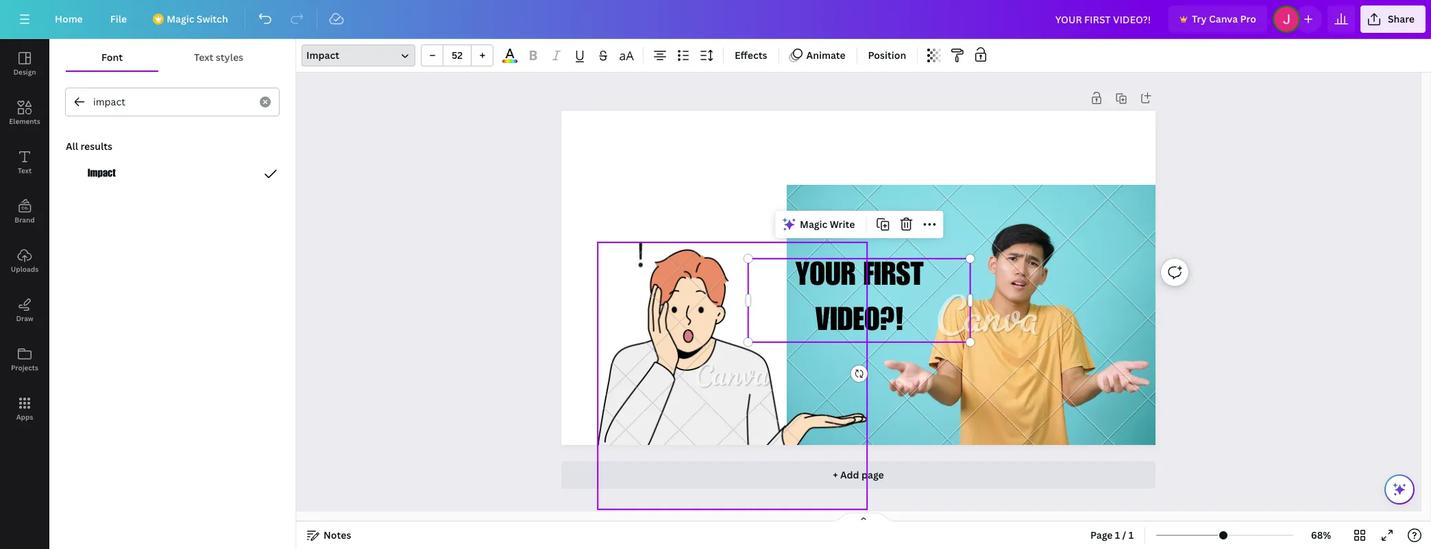 Task type: vqa. For each thing, say whether or not it's contained in the screenshot.
Impact icon
yes



Task type: locate. For each thing, give the bounding box(es) containing it.
impact button
[[302, 45, 416, 67]]

canva assistant image
[[1392, 482, 1408, 499]]

canva
[[1210, 12, 1239, 25]]

0 horizontal spatial text
[[18, 166, 32, 176]]

text left styles
[[194, 51, 214, 64]]

0 vertical spatial text
[[194, 51, 214, 64]]

magic inside "magic switch" button
[[167, 12, 194, 25]]

1 left /
[[1116, 529, 1121, 542]]

animate button
[[785, 45, 851, 67]]

text
[[194, 51, 214, 64], [18, 166, 32, 176]]

effects
[[735, 49, 768, 62]]

brand
[[15, 215, 35, 225]]

text inside side panel tab list
[[18, 166, 32, 176]]

text up brand button
[[18, 166, 32, 176]]

text for text styles
[[194, 51, 214, 64]]

try canva pro
[[1192, 12, 1257, 25]]

0 vertical spatial magic
[[167, 12, 194, 25]]

magic switch button
[[143, 5, 239, 33]]

1 horizontal spatial 1
[[1129, 529, 1134, 542]]

text for text
[[18, 166, 32, 176]]

notes button
[[302, 525, 357, 547]]

show pages image
[[831, 513, 897, 524]]

projects
[[11, 363, 38, 373]]

home
[[55, 12, 83, 25]]

animate
[[807, 49, 846, 62]]

projects button
[[0, 335, 49, 385]]

+ add page
[[833, 469, 884, 482]]

1 horizontal spatial magic
[[800, 218, 828, 231]]

1 vertical spatial magic
[[800, 218, 828, 231]]

file button
[[99, 5, 138, 33]]

try
[[1192, 12, 1207, 25]]

magic for magic switch
[[167, 12, 194, 25]]

impact
[[307, 49, 339, 62]]

add
[[841, 469, 860, 482]]

magic
[[167, 12, 194, 25], [800, 218, 828, 231]]

draw
[[16, 314, 33, 324]]

design button
[[0, 39, 49, 88]]

+
[[833, 469, 838, 482]]

1 vertical spatial text
[[18, 166, 32, 176]]

68% button
[[1299, 525, 1344, 547]]

1 horizontal spatial text
[[194, 51, 214, 64]]

text button
[[0, 138, 49, 187]]

+ add page button
[[561, 462, 1156, 490]]

1
[[1116, 529, 1121, 542], [1129, 529, 1134, 542]]

apps button
[[0, 385, 49, 434]]

magic inside magic write button
[[800, 218, 828, 231]]

magic for magic write
[[800, 218, 828, 231]]

notes
[[324, 529, 351, 542]]

impact image
[[88, 166, 117, 182]]

uploads button
[[0, 237, 49, 286]]

text styles
[[194, 51, 243, 64]]

first
[[864, 262, 924, 294]]

page
[[862, 469, 884, 482]]

write
[[830, 218, 855, 231]]

brand button
[[0, 187, 49, 237]]

pro
[[1241, 12, 1257, 25]]

position button
[[863, 45, 912, 67]]

design
[[13, 67, 36, 77]]

your first video?!
[[796, 262, 924, 340]]

0 horizontal spatial 1
[[1116, 529, 1121, 542]]

magic left write
[[800, 218, 828, 231]]

0 horizontal spatial magic
[[167, 12, 194, 25]]

effects button
[[730, 45, 773, 67]]

magic left switch
[[167, 12, 194, 25]]

1 right /
[[1129, 529, 1134, 542]]

elements button
[[0, 88, 49, 138]]

share button
[[1361, 5, 1426, 33]]

file
[[110, 12, 127, 25]]

group
[[421, 45, 494, 67]]



Task type: describe. For each thing, give the bounding box(es) containing it.
draw button
[[0, 286, 49, 335]]

all
[[66, 140, 78, 153]]

uploads
[[11, 265, 39, 274]]

text styles button
[[158, 45, 279, 71]]

magic switch
[[167, 12, 228, 25]]

results
[[81, 140, 112, 153]]

Try "Calligraphy" or "Open Sans" search field
[[93, 89, 252, 115]]

video?!
[[816, 307, 904, 340]]

home link
[[44, 5, 94, 33]]

apps
[[16, 413, 33, 422]]

Design title text field
[[1045, 5, 1164, 33]]

– – number field
[[448, 49, 467, 62]]

68%
[[1312, 529, 1332, 542]]

share
[[1388, 12, 1415, 25]]

font
[[101, 51, 123, 64]]

styles
[[216, 51, 243, 64]]

try canva pro button
[[1169, 5, 1268, 33]]

2 1 from the left
[[1129, 529, 1134, 542]]

page
[[1091, 529, 1113, 542]]

your
[[796, 262, 856, 294]]

font button
[[66, 45, 158, 71]]

color range image
[[503, 60, 518, 63]]

/
[[1123, 529, 1127, 542]]

magic write
[[800, 218, 855, 231]]

main menu bar
[[0, 0, 1432, 39]]

switch
[[197, 12, 228, 25]]

position
[[869, 49, 907, 62]]

1 1 from the left
[[1116, 529, 1121, 542]]

magic write button
[[778, 214, 861, 236]]

page 1 / 1
[[1091, 529, 1134, 542]]

elements
[[9, 117, 40, 126]]

all results
[[66, 140, 112, 153]]

side panel tab list
[[0, 39, 49, 434]]



